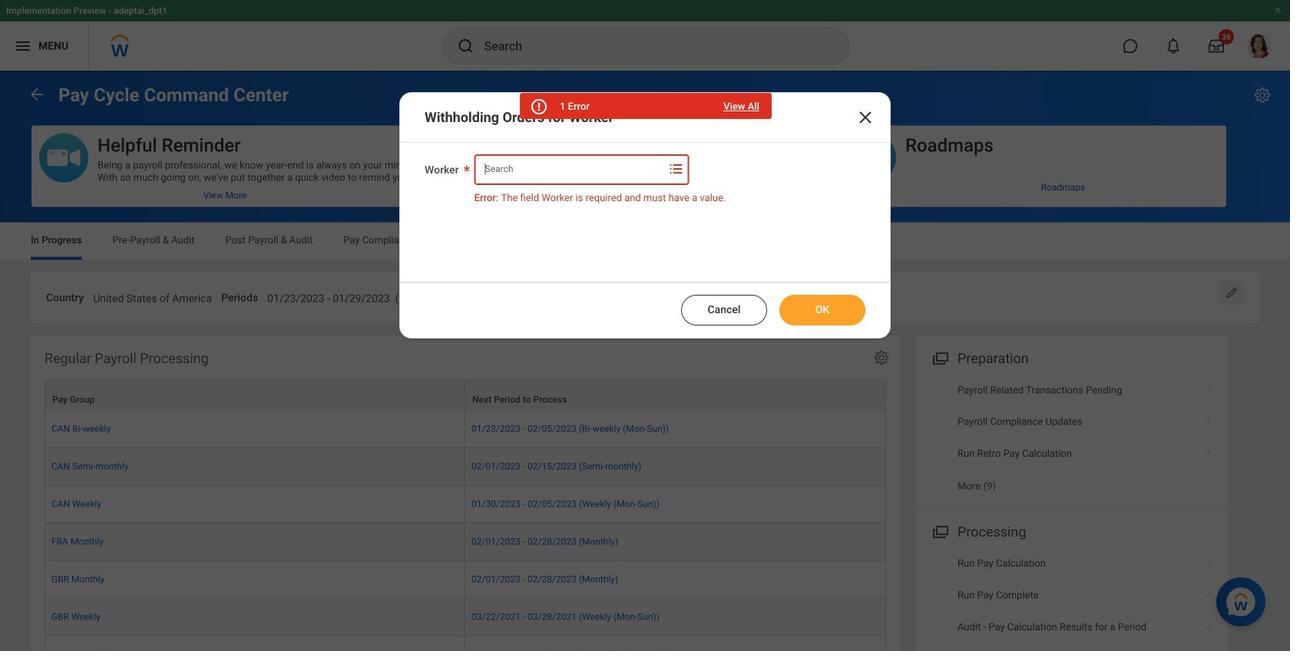 Task type: locate. For each thing, give the bounding box(es) containing it.
6 row from the top
[[45, 561, 887, 599]]

main content
[[0, 71, 1291, 652]]

banner
[[0, 0, 1291, 71]]

0 vertical spatial chevron right image
[[1200, 443, 1220, 458]]

configure this page image
[[1254, 86, 1272, 104]]

2 list from the top
[[916, 548, 1229, 652]]

chevron right image
[[1200, 443, 1220, 458], [1200, 584, 1220, 600]]

prompts image
[[667, 160, 686, 178]]

1 vertical spatial list
[[916, 548, 1229, 652]]

0 vertical spatial menu group image
[[930, 347, 950, 368]]

1 vertical spatial menu group image
[[930, 521, 950, 542]]

dialog
[[400, 92, 891, 339]]

menu group image
[[930, 347, 950, 368], [930, 521, 950, 542]]

None text field
[[93, 283, 212, 310], [267, 283, 490, 310], [93, 283, 212, 310], [267, 283, 490, 310]]

list
[[916, 374, 1229, 502], [916, 548, 1229, 652]]

tab list
[[15, 223, 1275, 260]]

row
[[45, 380, 887, 411], [45, 411, 887, 448], [45, 448, 887, 486], [45, 486, 887, 523], [45, 523, 887, 561], [45, 561, 887, 599], [45, 599, 887, 636], [45, 636, 887, 652]]

5 row from the top
[[45, 523, 887, 561]]

regular payroll processing element
[[31, 336, 900, 652]]

search image
[[457, 37, 475, 55]]

inbox large image
[[1209, 38, 1225, 54]]

list for 1st chevron right image's menu group image
[[916, 374, 1229, 502]]

1 vertical spatial chevron right image
[[1200, 584, 1220, 600]]

8 row from the top
[[45, 636, 887, 652]]

2 row from the top
[[45, 411, 887, 448]]

4 chevron right image from the top
[[1200, 616, 1220, 631]]

None text field
[[707, 283, 850, 310]]

0 vertical spatial list
[[916, 374, 1229, 502]]

1 list from the top
[[916, 374, 1229, 502]]

Search field
[[475, 155, 664, 183]]

notifications large image
[[1166, 38, 1182, 54]]

close environment banner image
[[1274, 5, 1283, 15]]

exclamation image
[[533, 101, 545, 113]]

chevron right image
[[1200, 379, 1220, 394], [1200, 411, 1220, 426], [1200, 552, 1220, 568], [1200, 616, 1220, 631]]

2 menu group image from the top
[[930, 521, 950, 542]]

3 chevron right image from the top
[[1200, 552, 1220, 568]]

1 menu group image from the top
[[930, 347, 950, 368]]

1 chevron right image from the top
[[1200, 443, 1220, 458]]

1 row from the top
[[45, 380, 887, 411]]

1 chevron right image from the top
[[1200, 379, 1220, 394]]



Task type: vqa. For each thing, say whether or not it's contained in the screenshot.
ORDER related to Order
no



Task type: describe. For each thing, give the bounding box(es) containing it.
menu group image for 2nd chevron right image from the bottom
[[930, 521, 950, 542]]

list for 2nd chevron right image from the bottom menu group image
[[916, 548, 1229, 652]]

previous page image
[[28, 85, 46, 104]]

edit image
[[1225, 285, 1240, 301]]

menu group image for 1st chevron right image
[[930, 347, 950, 368]]

profile logan mcneil element
[[1239, 29, 1282, 63]]

3 row from the top
[[45, 448, 887, 486]]

2 chevron right image from the top
[[1200, 411, 1220, 426]]

4 row from the top
[[45, 486, 887, 523]]

7 row from the top
[[45, 599, 887, 636]]

2 chevron right image from the top
[[1200, 584, 1220, 600]]

x image
[[857, 108, 875, 127]]



